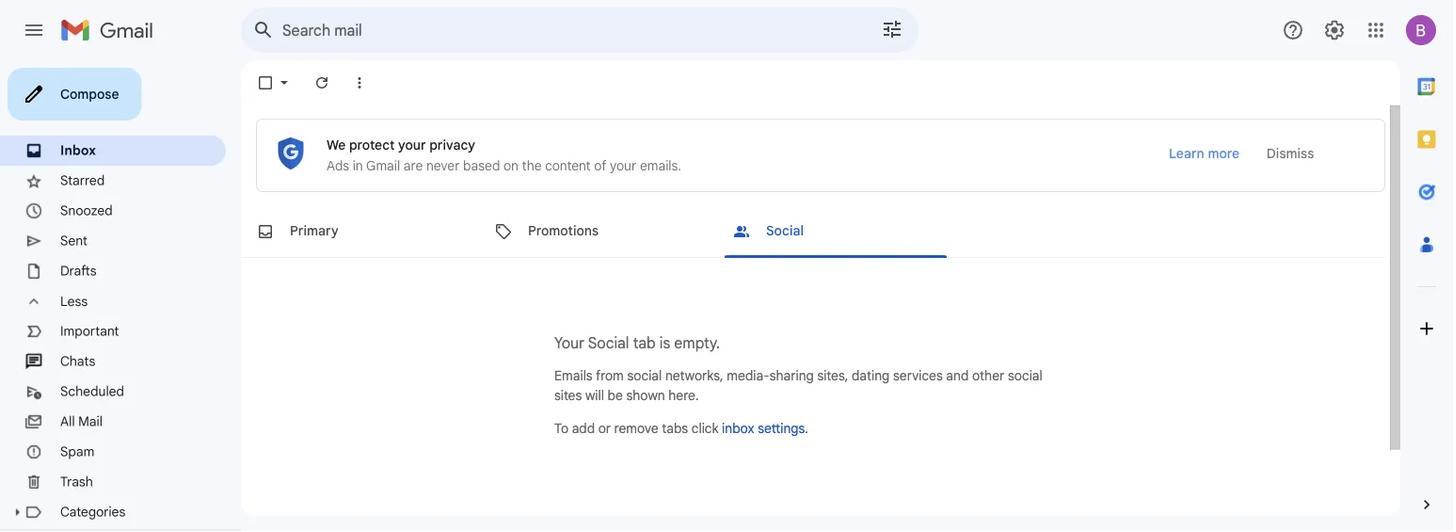 Task type: locate. For each thing, give the bounding box(es) containing it.
social down inbox tip region
[[767, 223, 804, 239]]

0 vertical spatial your
[[398, 137, 426, 153]]

media-
[[727, 368, 770, 384]]

protect
[[349, 137, 395, 153]]

social inside social 'tab'
[[767, 223, 804, 239]]

social
[[767, 223, 804, 239], [588, 334, 630, 353]]

drafts
[[60, 263, 97, 279]]

0 horizontal spatial social
[[588, 334, 630, 353]]

advanced search options image
[[874, 10, 912, 48]]

spam
[[60, 444, 94, 460]]

starred
[[60, 172, 105, 189]]

your
[[398, 137, 426, 153], [610, 158, 637, 174]]

from
[[596, 368, 624, 384]]

are
[[404, 158, 423, 174]]

remove
[[615, 420, 659, 437]]

1 vertical spatial social
[[588, 334, 630, 353]]

your social tab is empty.
[[555, 334, 720, 353]]

tab
[[633, 334, 656, 353]]

on
[[504, 158, 519, 174]]

1 horizontal spatial social
[[1008, 368, 1043, 384]]

your up are
[[398, 137, 426, 153]]

1 horizontal spatial social
[[767, 223, 804, 239]]

0 horizontal spatial tab list
[[241, 205, 1386, 258]]

we
[[327, 137, 346, 153]]

shown
[[627, 387, 665, 404]]

tabs
[[662, 420, 688, 437]]

navigation
[[0, 60, 241, 531]]

sent link
[[60, 233, 87, 249]]

be
[[608, 387, 623, 404]]

Search mail text field
[[282, 21, 829, 40]]

social
[[628, 368, 662, 384], [1008, 368, 1043, 384]]

your
[[555, 334, 585, 353]]

gmail
[[366, 158, 400, 174]]

snoozed link
[[60, 202, 113, 219]]

your right of
[[610, 158, 637, 174]]

your social tab is empty. main content
[[241, 105, 1386, 527]]

spam link
[[60, 444, 94, 460]]

tab list
[[1401, 60, 1454, 463], [241, 205, 1386, 258]]

0 vertical spatial social
[[767, 223, 804, 239]]

important link
[[60, 323, 119, 339]]

settings image
[[1324, 19, 1347, 41]]

1 vertical spatial your
[[610, 158, 637, 174]]

and
[[947, 368, 969, 384]]

inbox
[[60, 142, 96, 159]]

here.
[[669, 387, 699, 404]]

services
[[894, 368, 943, 384]]

sharing
[[770, 368, 814, 384]]

primary
[[290, 223, 339, 239]]

never
[[426, 158, 460, 174]]

social up "from"
[[588, 334, 630, 353]]

dismiss
[[1267, 145, 1315, 162]]

more image
[[350, 73, 369, 92]]

ads
[[327, 158, 349, 174]]

based
[[463, 158, 500, 174]]

other
[[973, 368, 1005, 384]]

None search field
[[241, 8, 919, 53]]

0 horizontal spatial social
[[628, 368, 662, 384]]

dismiss button
[[1253, 137, 1329, 170]]

privacy
[[430, 137, 476, 153]]

social up shown
[[628, 368, 662, 384]]

None checkbox
[[256, 73, 275, 92]]

social right "other" on the bottom right of page
[[1008, 368, 1043, 384]]

will
[[586, 387, 605, 404]]

or
[[599, 420, 611, 437]]

in
[[353, 158, 363, 174]]



Task type: vqa. For each thing, say whether or not it's contained in the screenshot.
13th ROW from the bottom
no



Task type: describe. For each thing, give the bounding box(es) containing it.
inbox tip region
[[256, 119, 1386, 192]]

drafts link
[[60, 263, 97, 279]]

support image
[[1283, 19, 1305, 41]]

navigation containing compose
[[0, 60, 241, 531]]

less
[[60, 293, 88, 310]]

less button
[[0, 286, 226, 316]]

add
[[572, 420, 595, 437]]

mail
[[78, 413, 103, 430]]

networks,
[[666, 368, 724, 384]]

social tab
[[718, 205, 955, 258]]

is
[[660, 334, 671, 353]]

inbox
[[722, 420, 755, 437]]

trash
[[60, 474, 93, 490]]

2 social from the left
[[1008, 368, 1043, 384]]

empty.
[[675, 334, 720, 353]]

emails from social networks, media-sharing sites, dating services and other social sites will be shown here.
[[555, 368, 1043, 404]]

click
[[692, 420, 719, 437]]

more
[[1208, 145, 1240, 162]]

content
[[545, 158, 591, 174]]

trash link
[[60, 474, 93, 490]]

promotions tab
[[479, 205, 717, 258]]

categories link
[[60, 504, 126, 520]]

gmail image
[[60, 11, 163, 49]]

important
[[60, 323, 119, 339]]

inbox link
[[60, 142, 96, 159]]

promotions
[[528, 223, 599, 239]]

of
[[594, 158, 607, 174]]

sites,
[[818, 368, 849, 384]]

to
[[555, 420, 569, 437]]

search mail image
[[247, 13, 281, 47]]

1 horizontal spatial your
[[610, 158, 637, 174]]

refresh image
[[313, 73, 331, 92]]

all
[[60, 413, 75, 430]]

emails
[[555, 368, 593, 384]]

1 social from the left
[[628, 368, 662, 384]]

categories
[[60, 504, 126, 520]]

settings
[[758, 420, 805, 437]]

0 horizontal spatial your
[[398, 137, 426, 153]]

scheduled link
[[60, 383, 124, 400]]

main menu image
[[23, 19, 45, 41]]

snoozed
[[60, 202, 113, 219]]

tab list containing primary
[[241, 205, 1386, 258]]

scheduled
[[60, 383, 124, 400]]

dating
[[852, 368, 890, 384]]

learn more button
[[1156, 137, 1253, 170]]

starred link
[[60, 172, 105, 189]]

compose button
[[8, 68, 142, 121]]

emails.
[[640, 158, 682, 174]]

the
[[522, 158, 542, 174]]

.
[[805, 420, 809, 437]]

1 horizontal spatial tab list
[[1401, 60, 1454, 463]]

primary tab
[[241, 205, 477, 258]]

chats
[[60, 353, 95, 370]]

learn more
[[1169, 145, 1240, 162]]

compose
[[60, 86, 119, 102]]

we protect your privacy ads in gmail are never based on the content of your emails.
[[327, 137, 682, 174]]

to add or remove tabs click inbox settings .
[[555, 420, 809, 437]]

all mail
[[60, 413, 103, 430]]

sites
[[555, 387, 582, 404]]

all mail link
[[60, 413, 103, 430]]

chats link
[[60, 353, 95, 370]]

sent
[[60, 233, 87, 249]]

learn
[[1169, 145, 1205, 162]]



